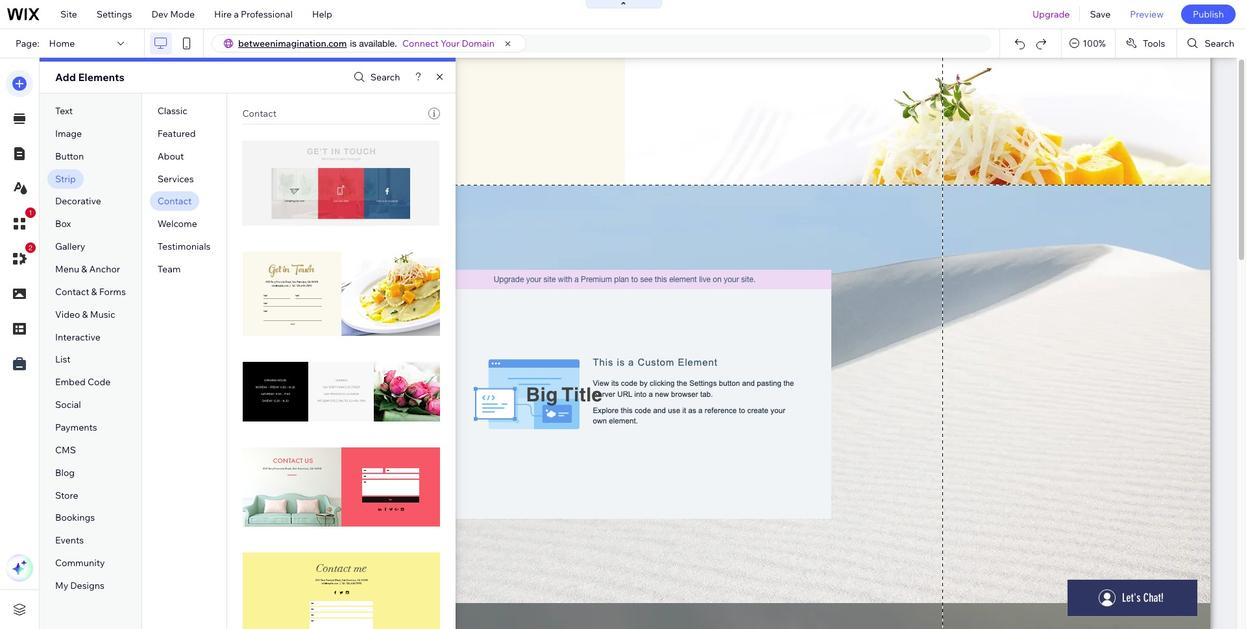 Task type: locate. For each thing, give the bounding box(es) containing it.
professional
[[241, 8, 293, 20]]

1 button
[[6, 208, 36, 238]]

search down available.
[[370, 71, 400, 83]]

welcome
[[158, 218, 197, 230]]

decorative
[[55, 196, 101, 207]]

2 vertical spatial &
[[82, 309, 88, 320]]

contact
[[242, 107, 276, 119], [158, 196, 192, 207], [55, 286, 89, 298]]

& right the menu
[[81, 264, 87, 275]]

menu & anchor
[[55, 264, 120, 275]]

100% button
[[1062, 29, 1115, 58]]

classic
[[158, 105, 187, 117]]

& for video
[[82, 309, 88, 320]]

100%
[[1083, 38, 1106, 49]]

2 button
[[6, 243, 36, 273]]

save button
[[1080, 0, 1120, 29]]

menu
[[55, 264, 79, 275]]

video
[[55, 309, 80, 320]]

0 vertical spatial contact
[[242, 107, 276, 119]]

& for menu
[[81, 264, 87, 275]]

0 vertical spatial &
[[81, 264, 87, 275]]

0 horizontal spatial search button
[[350, 68, 400, 87]]

team
[[158, 264, 181, 275]]

strip
[[55, 173, 76, 185]]

search
[[1205, 38, 1234, 49], [370, 71, 400, 83]]

add
[[55, 71, 76, 84]]

settings
[[97, 8, 132, 20]]

0 vertical spatial search button
[[1178, 29, 1246, 58]]

preview
[[1130, 8, 1164, 20]]

1 horizontal spatial contact
[[158, 196, 192, 207]]

music
[[90, 309, 115, 320]]

1 horizontal spatial search button
[[1178, 29, 1246, 58]]

embed code
[[55, 377, 110, 388]]

0 vertical spatial search
[[1205, 38, 1234, 49]]

connect
[[402, 38, 439, 49]]

0 horizontal spatial search
[[370, 71, 400, 83]]

& left forms
[[91, 286, 97, 298]]

1 vertical spatial contact
[[158, 196, 192, 207]]

community
[[55, 558, 105, 569]]

box
[[55, 218, 71, 230]]

dev
[[152, 8, 168, 20]]

blog
[[55, 467, 75, 479]]

my
[[55, 580, 68, 592]]

save
[[1090, 8, 1111, 20]]

elements
[[78, 71, 124, 84]]

1 vertical spatial &
[[91, 286, 97, 298]]

list
[[55, 354, 71, 366]]

0 horizontal spatial contact
[[55, 286, 89, 298]]

1 horizontal spatial search
[[1205, 38, 1234, 49]]

upgrade
[[1033, 8, 1070, 20]]

text
[[55, 105, 73, 117]]

store
[[55, 490, 78, 501]]

2 horizontal spatial contact
[[242, 107, 276, 119]]

search button down publish
[[1178, 29, 1246, 58]]

search down publish
[[1205, 38, 1234, 49]]

search button
[[1178, 29, 1246, 58], [350, 68, 400, 87]]

& right video on the left of page
[[82, 309, 88, 320]]

&
[[81, 264, 87, 275], [91, 286, 97, 298], [82, 309, 88, 320]]

embed
[[55, 377, 86, 388]]

social
[[55, 399, 81, 411]]

search button down available.
[[350, 68, 400, 87]]

mode
[[170, 8, 195, 20]]

1
[[29, 209, 32, 217]]



Task type: vqa. For each thing, say whether or not it's contained in the screenshot.
top Site Search
no



Task type: describe. For each thing, give the bounding box(es) containing it.
dev mode
[[152, 8, 195, 20]]

publish button
[[1181, 5, 1236, 24]]

code
[[88, 377, 110, 388]]

featured
[[158, 128, 196, 139]]

designs
[[70, 580, 104, 592]]

about
[[158, 150, 184, 162]]

gallery
[[55, 241, 85, 253]]

my designs
[[55, 580, 104, 592]]

2 vertical spatial contact
[[55, 286, 89, 298]]

& for contact
[[91, 286, 97, 298]]

site
[[60, 8, 77, 20]]

cms
[[55, 445, 76, 456]]

is available. connect your domain
[[350, 38, 495, 49]]

bookings
[[55, 512, 95, 524]]

anchor
[[89, 264, 120, 275]]

2
[[29, 244, 32, 252]]

preview button
[[1120, 0, 1173, 29]]

1 vertical spatial search
[[370, 71, 400, 83]]

tools button
[[1116, 29, 1177, 58]]

1 vertical spatial search button
[[350, 68, 400, 87]]

add elements
[[55, 71, 124, 84]]

a
[[234, 8, 239, 20]]

domain
[[462, 38, 495, 49]]

help
[[312, 8, 332, 20]]

your
[[441, 38, 460, 49]]

forms
[[99, 286, 126, 298]]

is
[[350, 38, 357, 49]]

interactive
[[55, 331, 101, 343]]

payments
[[55, 422, 97, 434]]

betweenimagination.com
[[238, 38, 347, 49]]

publish
[[1193, 8, 1224, 20]]

contact & forms
[[55, 286, 126, 298]]

tools
[[1143, 38, 1165, 49]]

services
[[158, 173, 194, 185]]

video & music
[[55, 309, 115, 320]]

hire a professional
[[214, 8, 293, 20]]

hire
[[214, 8, 232, 20]]

testimonials
[[158, 241, 211, 253]]

available.
[[359, 38, 397, 49]]

home
[[49, 38, 75, 49]]

button
[[55, 150, 84, 162]]

image
[[55, 128, 82, 139]]

events
[[55, 535, 84, 547]]



